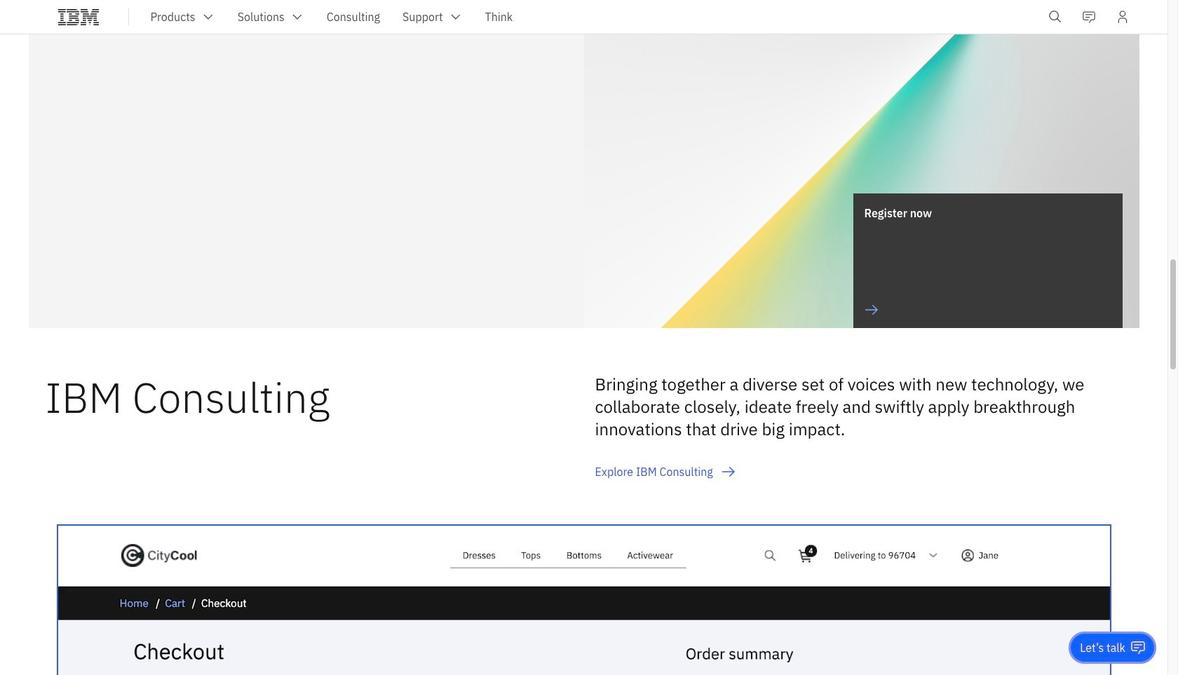 Task type: vqa. For each thing, say whether or not it's contained in the screenshot.
Close icon
no



Task type: describe. For each thing, give the bounding box(es) containing it.
let's talk element
[[1080, 640, 1126, 656]]



